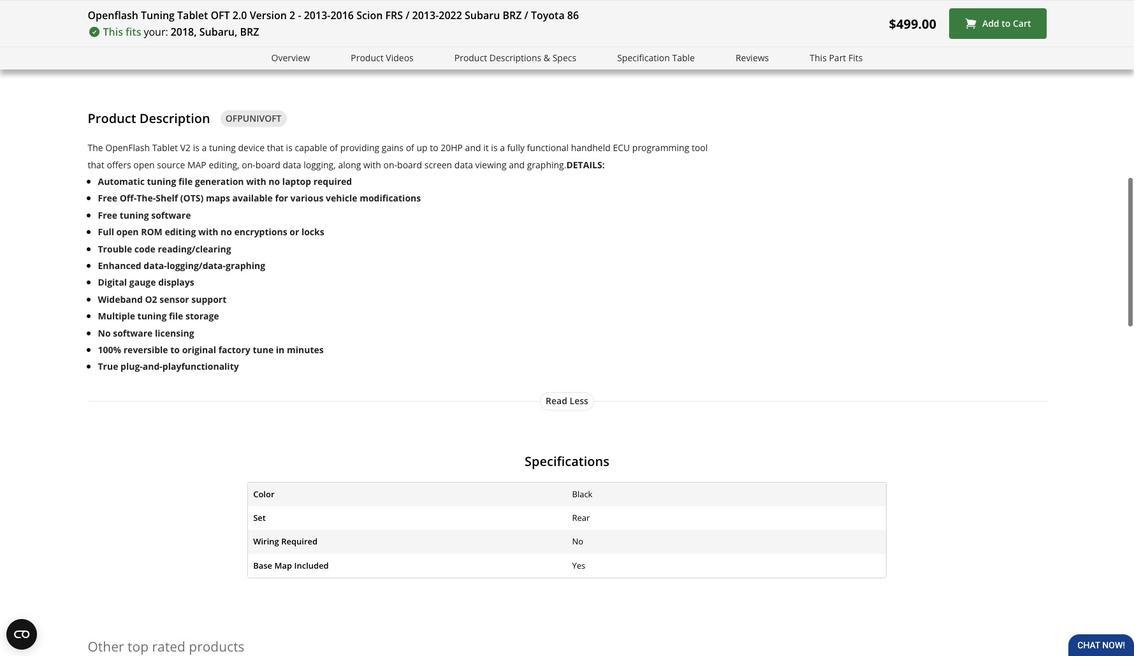 Task type: vqa. For each thing, say whether or not it's contained in the screenshot.
the 2017 inside OLM OEM STYLE FOG / TURN SIGNAL HARNESS (SINGLE) - 2015- 2021 SUBARU WRX / 2015-2017 STI
no



Task type: locate. For each thing, give the bounding box(es) containing it.
is left capable
[[286, 142, 293, 154]]

a left fully
[[500, 142, 505, 154]]

1 horizontal spatial this
[[810, 52, 827, 64]]

data down 20hp
[[455, 159, 473, 171]]

that
[[267, 142, 284, 154], [88, 159, 105, 171]]

2 horizontal spatial is
[[491, 142, 498, 154]]

2013- right '-' at the top left of page
[[304, 8, 331, 22]]

product inside product descriptions & specs link
[[455, 52, 487, 64]]

board
[[256, 159, 281, 171], [397, 159, 422, 171]]

off-
[[120, 192, 137, 204]]

0 horizontal spatial data
[[283, 159, 301, 171]]

tuning inside the openflash tablet v2 is a tuning device that is capable of providing gains of up to 20hp and it is a fully functional handheld ecu programming tool that offers open source map editing, on-board data logging, along with on-board screen data viewing and graphing.
[[209, 142, 236, 154]]

1 horizontal spatial no
[[572, 536, 584, 548]]

no up for
[[269, 175, 280, 188]]

1 vertical spatial no
[[221, 226, 232, 238]]

$499.00
[[890, 15, 937, 32]]

1 vertical spatial to
[[430, 142, 439, 154]]

part
[[829, 52, 847, 64]]

add to cart
[[983, 17, 1032, 29]]

that right device
[[267, 142, 284, 154]]

3 is from the left
[[491, 142, 498, 154]]

reviews
[[736, 52, 769, 64]]

gauge
[[129, 276, 156, 289]]

no inside automatic tuning file generation with no laptop required free off-the-shelf (ots) maps available for various vehicle modifications free tuning software full open rom editing with no encryptions or locks trouble code reading/clearing enhanced data-logging/data-graphing digital gauge displays wideband o2 sensor support multiple tuning file storage no software licensing 100% reversible to original factory tune in minutes true plug-and-playfunctionality
[[98, 327, 111, 339]]

logging,
[[304, 159, 336, 171]]

the
[[88, 142, 103, 154]]

1 vertical spatial brz
[[240, 25, 259, 39]]

fully
[[507, 142, 525, 154]]

no left encryptions
[[221, 226, 232, 238]]

free left off-
[[98, 192, 117, 204]]

product descriptions & specs
[[455, 52, 577, 64]]

1 horizontal spatial with
[[246, 175, 266, 188]]

0 horizontal spatial this
[[103, 25, 123, 39]]

0 vertical spatial open
[[133, 159, 155, 171]]

1 horizontal spatial to
[[430, 142, 439, 154]]

/ left toyota
[[525, 8, 529, 22]]

device
[[238, 142, 265, 154]]

specifications
[[525, 453, 610, 470]]

1 vertical spatial and
[[509, 159, 525, 171]]

brz down 2.0
[[240, 25, 259, 39]]

to right up
[[430, 142, 439, 154]]

100%
[[98, 344, 121, 356]]

this down the openflash
[[103, 25, 123, 39]]

1 horizontal spatial is
[[286, 142, 293, 154]]

/ right frs at the left of the page
[[406, 8, 410, 22]]

that down the the
[[88, 159, 105, 171]]

this for this fits your: 2018, subaru, brz
[[103, 25, 123, 39]]

0 vertical spatial no
[[98, 327, 111, 339]]

0 vertical spatial with
[[364, 159, 381, 171]]

tune
[[253, 344, 274, 356]]

tool
[[692, 142, 708, 154]]

tablet for v2
[[152, 142, 178, 154]]

product inside product videos link
[[351, 52, 384, 64]]

1 horizontal spatial a
[[500, 142, 505, 154]]

0 horizontal spatial board
[[256, 159, 281, 171]]

1 vertical spatial that
[[88, 159, 105, 171]]

of left up
[[406, 142, 414, 154]]

editing
[[165, 226, 196, 238]]

0 horizontal spatial product
[[88, 110, 136, 127]]

0 horizontal spatial no
[[98, 327, 111, 339]]

functional
[[527, 142, 569, 154]]

data
[[283, 159, 301, 171], [455, 159, 473, 171]]

1 vertical spatial free
[[98, 209, 117, 221]]

1 vertical spatial with
[[246, 175, 266, 188]]

product down subaru
[[455, 52, 487, 64]]

to down licensing
[[170, 344, 180, 356]]

to inside automatic tuning file generation with no laptop required free off-the-shelf (ots) maps available for various vehicle modifications free tuning software full open rom editing with no encryptions or locks trouble code reading/clearing enhanced data-logging/data-graphing digital gauge displays wideband o2 sensor support multiple tuning file storage no software licensing 100% reversible to original factory tune in minutes true plug-and-playfunctionality
[[170, 344, 180, 356]]

0 vertical spatial brz
[[503, 8, 522, 22]]

1 vertical spatial open
[[116, 226, 139, 238]]

base
[[253, 560, 272, 571]]

board down device
[[256, 159, 281, 171]]

openflash tuning tablet oft 2.0 version 2 - 2013-2016 scion frs / 2013-2022 subaru brz / toyota 86
[[88, 8, 579, 22]]

1 on- from the left
[[242, 159, 256, 171]]

1 vertical spatial tablet
[[152, 142, 178, 154]]

0 horizontal spatial to
[[170, 344, 180, 356]]

brz right subaru
[[503, 8, 522, 22]]

set
[[253, 512, 266, 524]]

to inside button
[[1002, 17, 1011, 29]]

1 free from the top
[[98, 192, 117, 204]]

product up openflash
[[88, 110, 136, 127]]

open down openflash
[[133, 159, 155, 171]]

2
[[290, 8, 295, 22]]

with up available
[[246, 175, 266, 188]]

reviews link
[[736, 51, 769, 66]]

data-
[[144, 260, 167, 272]]

on- down device
[[242, 159, 256, 171]]

graphing.
[[527, 159, 567, 171]]

screen
[[425, 159, 452, 171]]

this left part
[[810, 52, 827, 64]]

specification
[[618, 52, 670, 64]]

open widget image
[[6, 619, 37, 650]]

editing,
[[209, 159, 240, 171]]

software
[[151, 209, 191, 221], [113, 327, 153, 339]]

2 horizontal spatial with
[[364, 159, 381, 171]]

software down shelf
[[151, 209, 191, 221]]

0 vertical spatial free
[[98, 192, 117, 204]]

1 horizontal spatial on-
[[384, 159, 397, 171]]

support
[[192, 293, 227, 305]]

0 vertical spatial this
[[103, 25, 123, 39]]

1 board from the left
[[256, 159, 281, 171]]

1 horizontal spatial data
[[455, 159, 473, 171]]

1 horizontal spatial 2013-
[[412, 8, 439, 22]]

free up full
[[98, 209, 117, 221]]

data up laptop
[[283, 159, 301, 171]]

wiring
[[253, 536, 279, 548]]

2 free from the top
[[98, 209, 117, 221]]

0 vertical spatial no
[[269, 175, 280, 188]]

tuning down off-
[[120, 209, 149, 221]]

2 on- from the left
[[384, 159, 397, 171]]

open up trouble
[[116, 226, 139, 238]]

0 horizontal spatial brz
[[240, 25, 259, 39]]

on- down gains
[[384, 159, 397, 171]]

file up licensing
[[169, 310, 183, 322]]

v2
[[180, 142, 191, 154]]

tablet up 2018,
[[177, 8, 208, 22]]

1 horizontal spatial that
[[267, 142, 284, 154]]

specs
[[553, 52, 577, 64]]

to right add
[[1002, 17, 1011, 29]]

viewing
[[476, 159, 507, 171]]

open inside the openflash tablet v2 is a tuning device that is capable of providing gains of up to 20hp and it is a fully functional handheld ecu programming tool that offers open source map editing, on-board data logging, along with on-board screen data viewing and graphing.
[[133, 159, 155, 171]]

1 vertical spatial this
[[810, 52, 827, 64]]

reading/clearing
[[158, 243, 231, 255]]

86
[[568, 8, 579, 22]]

fits
[[849, 52, 863, 64]]

to
[[1002, 17, 1011, 29], [430, 142, 439, 154], [170, 344, 180, 356]]

0 horizontal spatial a
[[202, 142, 207, 154]]

0 horizontal spatial of
[[330, 142, 338, 154]]

maps
[[206, 192, 230, 204]]

of up logging,
[[330, 142, 338, 154]]

this
[[103, 25, 123, 39], [810, 52, 827, 64]]

no up "yes"
[[572, 536, 584, 548]]

tablet up source
[[152, 142, 178, 154]]

0 vertical spatial and
[[465, 142, 481, 154]]

0 horizontal spatial that
[[88, 159, 105, 171]]

2 horizontal spatial to
[[1002, 17, 1011, 29]]

is right v2
[[193, 142, 200, 154]]

handheld
[[571, 142, 611, 154]]

and down fully
[[509, 159, 525, 171]]

no up 100%
[[98, 327, 111, 339]]

read less
[[546, 395, 589, 407]]

2 horizontal spatial product
[[455, 52, 487, 64]]

openflash
[[105, 142, 150, 154]]

1 horizontal spatial board
[[397, 159, 422, 171]]

file up (ots) at the left top of page
[[179, 175, 193, 188]]

for
[[275, 192, 288, 204]]

/
[[406, 8, 410, 22], [525, 8, 529, 22]]

1 horizontal spatial product
[[351, 52, 384, 64]]

tablet inside the openflash tablet v2 is a tuning device that is capable of providing gains of up to 20hp and it is a fully functional handheld ecu programming tool that offers open source map editing, on-board data logging, along with on-board screen data viewing and graphing.
[[152, 142, 178, 154]]

1 horizontal spatial /
[[525, 8, 529, 22]]

frs
[[386, 8, 403, 22]]

2 board from the left
[[397, 159, 422, 171]]

product
[[351, 52, 384, 64], [455, 52, 487, 64], [88, 110, 136, 127]]

map
[[275, 560, 292, 571]]

fits
[[126, 25, 141, 39]]

product left videos
[[351, 52, 384, 64]]

1 horizontal spatial of
[[406, 142, 414, 154]]

plug-
[[121, 361, 143, 373]]

in
[[276, 344, 285, 356]]

1 horizontal spatial brz
[[503, 8, 522, 22]]

2 is from the left
[[286, 142, 293, 154]]

tuning up the editing, at top left
[[209, 142, 236, 154]]

of
[[330, 142, 338, 154], [406, 142, 414, 154]]

1 / from the left
[[406, 8, 410, 22]]

0 horizontal spatial 2013-
[[304, 8, 331, 22]]

automatic
[[98, 175, 145, 188]]

o2
[[145, 293, 157, 305]]

ofpunivoft
[[226, 112, 282, 124]]

base map included
[[253, 560, 329, 571]]

brz
[[503, 8, 522, 22], [240, 25, 259, 39]]

a up map
[[202, 142, 207, 154]]

software up the reversible
[[113, 327, 153, 339]]

board down up
[[397, 159, 422, 171]]

2 vertical spatial with
[[198, 226, 218, 238]]

1 vertical spatial software
[[113, 327, 153, 339]]

0 vertical spatial tablet
[[177, 8, 208, 22]]

2013- right frs at the left of the page
[[412, 8, 439, 22]]

no
[[269, 175, 280, 188], [221, 226, 232, 238]]

1 vertical spatial file
[[169, 310, 183, 322]]

capable
[[295, 142, 327, 154]]

0 horizontal spatial is
[[193, 142, 200, 154]]

0 horizontal spatial on-
[[242, 159, 256, 171]]

with inside the openflash tablet v2 is a tuning device that is capable of providing gains of up to 20hp and it is a fully functional handheld ecu programming tool that offers open source map editing, on-board data logging, along with on-board screen data viewing and graphing.
[[364, 159, 381, 171]]

2 data from the left
[[455, 159, 473, 171]]

open
[[133, 159, 155, 171], [116, 226, 139, 238]]

2 vertical spatial to
[[170, 344, 180, 356]]

with down providing
[[364, 159, 381, 171]]

file
[[179, 175, 193, 188], [169, 310, 183, 322]]

cart
[[1013, 17, 1032, 29]]

is right it
[[491, 142, 498, 154]]

your:
[[144, 25, 168, 39]]

and left it
[[465, 142, 481, 154]]

scion
[[357, 8, 383, 22]]

0 horizontal spatial /
[[406, 8, 410, 22]]

true
[[98, 361, 118, 373]]

code
[[134, 243, 156, 255]]

with up reading/clearing
[[198, 226, 218, 238]]

0 vertical spatial to
[[1002, 17, 1011, 29]]

generation
[[195, 175, 244, 188]]

1 vertical spatial no
[[572, 536, 584, 548]]



Task type: describe. For each thing, give the bounding box(es) containing it.
logging/data-
[[167, 260, 226, 272]]

add
[[983, 17, 1000, 29]]

full
[[98, 226, 114, 238]]

open inside automatic tuning file generation with no laptop required free off-the-shelf (ots) maps available for various vehicle modifications free tuning software full open rom editing with no encryptions or locks trouble code reading/clearing enhanced data-logging/data-graphing digital gauge displays wideband o2 sensor support multiple tuning file storage no software licensing 100% reversible to original factory tune in minutes true plug-and-playfunctionality
[[116, 226, 139, 238]]

tablet for oft
[[177, 8, 208, 22]]

1 of from the left
[[330, 142, 338, 154]]

2 / from the left
[[525, 8, 529, 22]]

-
[[298, 8, 301, 22]]

gains
[[382, 142, 404, 154]]

offers
[[107, 159, 131, 171]]

required
[[281, 536, 318, 548]]

subaru
[[465, 8, 500, 22]]

map
[[187, 159, 207, 171]]

product videos
[[351, 52, 414, 64]]

tuning down o2
[[137, 310, 167, 322]]

1 is from the left
[[193, 142, 200, 154]]

20hp
[[441, 142, 463, 154]]

product for product description
[[88, 110, 136, 127]]

2 a from the left
[[500, 142, 505, 154]]

the openflash tablet v2 is a tuning device that is capable of providing gains of up to 20hp and it is a fully functional handheld ecu programming tool that offers open source map editing, on-board data logging, along with on-board screen data viewing and graphing.
[[88, 142, 708, 171]]

modifications
[[360, 192, 421, 204]]

0 vertical spatial that
[[267, 142, 284, 154]]

various
[[291, 192, 324, 204]]

this part fits
[[810, 52, 863, 64]]

details:
[[567, 159, 605, 171]]

2 2013- from the left
[[412, 8, 439, 22]]

&
[[544, 52, 550, 64]]

black
[[572, 489, 593, 500]]

to inside the openflash tablet v2 is a tuning device that is capable of providing gains of up to 20hp and it is a fully functional handheld ecu programming tool that offers open source map editing, on-board data logging, along with on-board screen data viewing and graphing.
[[430, 142, 439, 154]]

playfunctionality
[[163, 361, 239, 373]]

2016
[[331, 8, 354, 22]]

product for product videos
[[351, 52, 384, 64]]

toyota
[[531, 8, 565, 22]]

tuning
[[141, 8, 175, 22]]

1 horizontal spatial no
[[269, 175, 280, 188]]

the-
[[137, 192, 156, 204]]

available
[[233, 192, 273, 204]]

products
[[189, 638, 245, 656]]

videos
[[386, 52, 414, 64]]

tuning up shelf
[[147, 175, 176, 188]]

included
[[294, 560, 329, 571]]

this part fits link
[[810, 51, 863, 66]]

overview
[[271, 52, 310, 64]]

along
[[338, 159, 361, 171]]

read
[[546, 395, 568, 407]]

ecu
[[613, 142, 630, 154]]

overview link
[[271, 51, 310, 66]]

description
[[140, 110, 210, 127]]

specification table
[[618, 52, 695, 64]]

color
[[253, 489, 275, 500]]

product videos link
[[351, 51, 414, 66]]

0 horizontal spatial and
[[465, 142, 481, 154]]

subaru,
[[199, 25, 238, 39]]

and-
[[143, 361, 163, 373]]

0 vertical spatial file
[[179, 175, 193, 188]]

rear
[[572, 512, 590, 524]]

rated
[[152, 638, 185, 656]]

product description
[[88, 110, 210, 127]]

1 a from the left
[[202, 142, 207, 154]]

other top rated products
[[88, 638, 245, 656]]

wiring required
[[253, 536, 318, 548]]

2 of from the left
[[406, 142, 414, 154]]

factory
[[219, 344, 251, 356]]

wideband
[[98, 293, 143, 305]]

oft
[[211, 8, 230, 22]]

rom
[[141, 226, 163, 238]]

descriptions
[[490, 52, 542, 64]]

table
[[673, 52, 695, 64]]

specification table link
[[618, 51, 695, 66]]

multiple
[[98, 310, 135, 322]]

original
[[182, 344, 216, 356]]

0 horizontal spatial no
[[221, 226, 232, 238]]

0 horizontal spatial with
[[198, 226, 218, 238]]

product for product descriptions & specs
[[455, 52, 487, 64]]

digital
[[98, 276, 127, 289]]

this for this part fits
[[810, 52, 827, 64]]

this fits your: 2018, subaru, brz
[[103, 25, 259, 39]]

reversible
[[124, 344, 168, 356]]

1 horizontal spatial and
[[509, 159, 525, 171]]

product descriptions & specs link
[[455, 51, 577, 66]]

source
[[157, 159, 185, 171]]

or
[[290, 226, 299, 238]]

0 vertical spatial software
[[151, 209, 191, 221]]

1 data from the left
[[283, 159, 301, 171]]

2018,
[[171, 25, 197, 39]]

it
[[484, 142, 489, 154]]

1 2013- from the left
[[304, 8, 331, 22]]

displays
[[158, 276, 194, 289]]

openflash
[[88, 8, 138, 22]]

laptop
[[282, 175, 311, 188]]

top
[[128, 638, 149, 656]]

up
[[417, 142, 428, 154]]

licensing
[[155, 327, 194, 339]]

vehicle
[[326, 192, 358, 204]]



